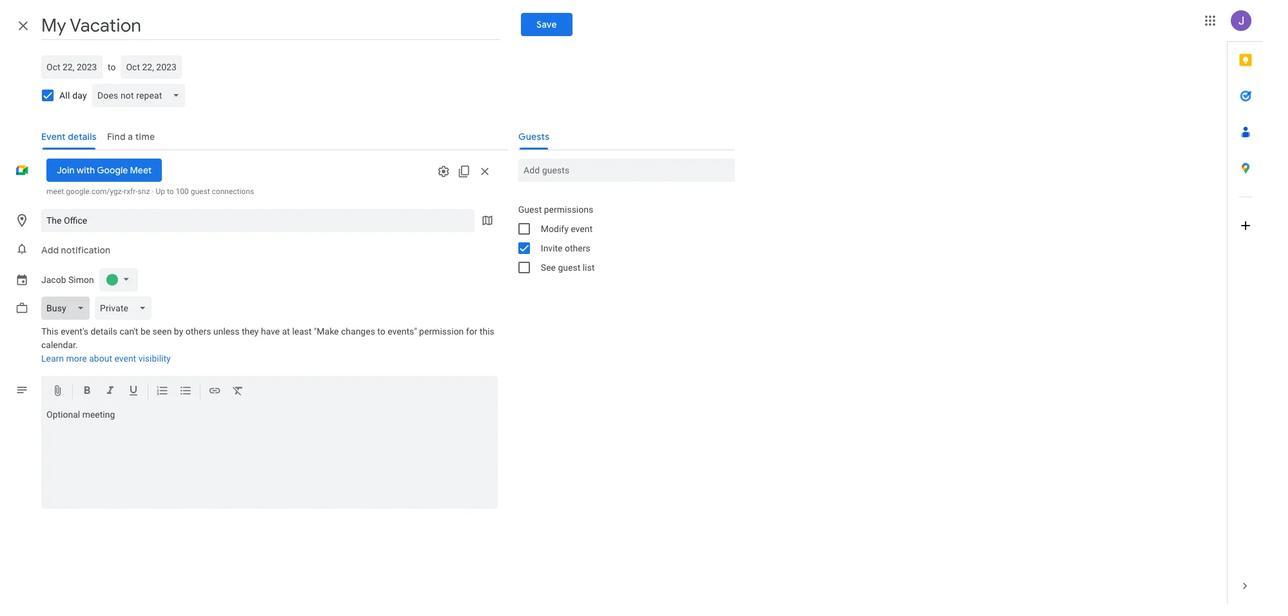 Task type: locate. For each thing, give the bounding box(es) containing it.
0 horizontal spatial others
[[186, 326, 211, 337]]

meet.google.com/ygz-
[[46, 187, 124, 196]]

None field
[[92, 84, 190, 107], [41, 297, 95, 320], [95, 297, 157, 320], [92, 84, 190, 107], [41, 297, 95, 320], [95, 297, 157, 320]]

guest left "list"
[[558, 262, 580, 273]]

add notification
[[41, 244, 110, 256]]

bulleted list image
[[179, 384, 192, 399]]

0 horizontal spatial to
[[108, 62, 116, 72]]

changes
[[341, 326, 375, 337]]

invite
[[541, 243, 563, 253]]

End date text field
[[126, 59, 177, 75]]

1 vertical spatial to
[[167, 187, 174, 196]]

for
[[466, 326, 477, 337]]

0 horizontal spatial guest
[[191, 187, 210, 196]]

optional
[[46, 409, 80, 420]]

2 vertical spatial to
[[377, 326, 385, 337]]

google
[[97, 164, 128, 176]]

0 vertical spatial others
[[565, 243, 590, 253]]

tab list
[[1228, 42, 1263, 568]]

can't
[[120, 326, 138, 337]]

snz
[[138, 187, 150, 196]]

Location text field
[[46, 209, 469, 232]]

with
[[77, 164, 95, 176]]

Guests text field
[[523, 159, 730, 182]]

add
[[41, 244, 59, 256]]

seen
[[153, 326, 172, 337]]

event's
[[61, 326, 88, 337]]

insert link image
[[208, 384, 221, 399]]

up
[[156, 187, 165, 196]]

bold image
[[81, 384, 93, 399]]

this
[[41, 326, 58, 337]]

learn
[[41, 353, 64, 364]]

event inside this event's details can't be seen by others unless they have at least "make changes to events" permission for this calendar. learn more about event visibility
[[114, 353, 136, 364]]

event
[[571, 224, 593, 234], [114, 353, 136, 364]]

remove formatting image
[[231, 384, 244, 399]]

to
[[108, 62, 116, 72], [167, 187, 174, 196], [377, 326, 385, 337]]

1 horizontal spatial event
[[571, 224, 593, 234]]

to left end date text box
[[108, 62, 116, 72]]

others up see guest list
[[565, 243, 590, 253]]

to right "up"
[[167, 187, 174, 196]]

event down permissions
[[571, 224, 593, 234]]

modify
[[541, 224, 569, 234]]

meet.google.com/ygz-rxfr-snz · up to 100 guest connections
[[46, 187, 254, 196]]

guest right 100
[[191, 187, 210, 196]]

modify event
[[541, 224, 593, 234]]

0 vertical spatial guest
[[191, 187, 210, 196]]

group
[[508, 200, 735, 277]]

1 horizontal spatial others
[[565, 243, 590, 253]]

event right about
[[114, 353, 136, 364]]

0 horizontal spatial event
[[114, 353, 136, 364]]

add notification button
[[36, 235, 116, 266]]

2 horizontal spatial to
[[377, 326, 385, 337]]

permission
[[419, 326, 464, 337]]

formatting options toolbar
[[41, 376, 498, 407]]

1 vertical spatial event
[[114, 353, 136, 364]]

join
[[57, 164, 74, 176]]

italic image
[[104, 384, 117, 399]]

meet
[[130, 164, 152, 176]]

least
[[292, 326, 312, 337]]

guest
[[191, 187, 210, 196], [558, 262, 580, 273]]

underline image
[[127, 384, 140, 399]]

more
[[66, 353, 87, 364]]

1 horizontal spatial guest
[[558, 262, 580, 273]]

day
[[72, 90, 87, 101]]

group containing guest permissions
[[508, 200, 735, 277]]

save button
[[521, 13, 573, 36]]

1 vertical spatial guest
[[558, 262, 580, 273]]

0 vertical spatial to
[[108, 62, 116, 72]]

learn more about event visibility link
[[41, 353, 171, 364]]

to left the events"
[[377, 326, 385, 337]]

permissions
[[544, 204, 593, 215]]

Description text field
[[41, 409, 498, 506]]

others
[[565, 243, 590, 253], [186, 326, 211, 337]]

1 vertical spatial others
[[186, 326, 211, 337]]

optional meeting
[[46, 409, 115, 420]]

they
[[242, 326, 259, 337]]

others right by
[[186, 326, 211, 337]]



Task type: describe. For each thing, give the bounding box(es) containing it.
100
[[176, 187, 189, 196]]

see guest list
[[541, 262, 595, 273]]

join with google meet link
[[46, 159, 162, 182]]

save
[[537, 19, 557, 30]]

rxfr-
[[124, 187, 138, 196]]

this
[[480, 326, 494, 337]]

·
[[152, 187, 154, 196]]

unless
[[213, 326, 240, 337]]

list
[[583, 262, 595, 273]]

connections
[[212, 187, 254, 196]]

guest permissions
[[518, 204, 593, 215]]

numbered list image
[[156, 384, 169, 399]]

be
[[140, 326, 150, 337]]

simon
[[68, 275, 94, 285]]

visibility
[[138, 353, 171, 364]]

details
[[91, 326, 117, 337]]

Start date text field
[[46, 59, 97, 75]]

0 vertical spatial event
[[571, 224, 593, 234]]

by
[[174, 326, 183, 337]]

calendar.
[[41, 340, 78, 350]]

about
[[89, 353, 112, 364]]

"make
[[314, 326, 339, 337]]

all day
[[59, 90, 87, 101]]

others inside this event's details can't be seen by others unless they have at least "make changes to events" permission for this calendar. learn more about event visibility
[[186, 326, 211, 337]]

1 horizontal spatial to
[[167, 187, 174, 196]]

events"
[[388, 326, 417, 337]]

all
[[59, 90, 70, 101]]

invite others
[[541, 243, 590, 253]]

jacob simon
[[41, 275, 94, 285]]

guest
[[518, 204, 542, 215]]

to inside this event's details can't be seen by others unless they have at least "make changes to events" permission for this calendar. learn more about event visibility
[[377, 326, 385, 337]]

jacob
[[41, 275, 66, 285]]

see
[[541, 262, 556, 273]]

at
[[282, 326, 290, 337]]

Title text field
[[41, 12, 501, 40]]

notification
[[61, 244, 110, 256]]

this event's details can't be seen by others unless they have at least "make changes to events" permission for this calendar. learn more about event visibility
[[41, 326, 494, 364]]

join with google meet
[[57, 164, 152, 176]]

have
[[261, 326, 280, 337]]

meeting
[[82, 409, 115, 420]]



Task type: vqa. For each thing, say whether or not it's contained in the screenshot.
changes
yes



